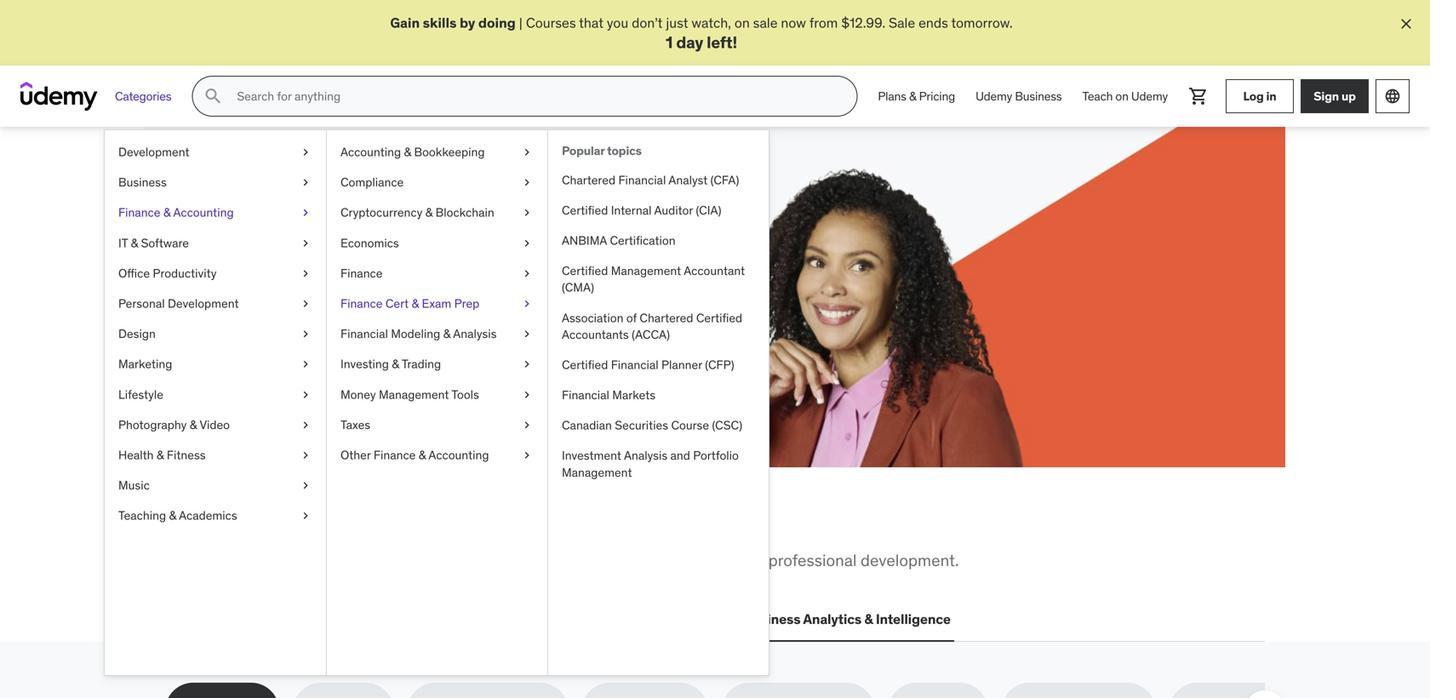 Task type: locate. For each thing, give the bounding box(es) containing it.
on right teach
[[1116, 88, 1129, 104]]

pricing
[[919, 88, 956, 104]]

rounded
[[705, 550, 765, 571]]

ends down skill
[[319, 296, 349, 314]]

courses up 'at'
[[227, 277, 277, 295]]

& up 'software'
[[163, 205, 171, 220]]

tomorrow. for |
[[952, 14, 1013, 32]]

development
[[118, 145, 190, 160], [168, 296, 239, 311]]

business link
[[105, 168, 326, 198]]

0 horizontal spatial on
[[735, 14, 750, 32]]

xsmall image up starting
[[520, 235, 534, 252]]

xsmall image inside money management tools link
[[520, 387, 534, 403]]

xsmall image inside investing & trading link
[[520, 356, 534, 373]]

bookkeeping
[[414, 145, 485, 160]]

anbima certification
[[562, 233, 676, 248]]

watch,
[[692, 14, 732, 32]]

management for accountant
[[611, 263, 682, 279]]

1 vertical spatial in
[[363, 277, 374, 295]]

& for pricing
[[910, 88, 917, 104]]

it
[[118, 235, 128, 251], [306, 611, 317, 628]]

& inside finance cert & exam prep link
[[412, 296, 419, 311]]

& inside finance & accounting link
[[163, 205, 171, 220]]

1 vertical spatial analysis
[[624, 448, 668, 464]]

trading
[[402, 357, 441, 372]]

0 horizontal spatial courses
[[227, 277, 277, 295]]

1 horizontal spatial on
[[1116, 88, 1129, 104]]

1 vertical spatial $12.99.
[[242, 296, 286, 314]]

it left certifications
[[306, 611, 317, 628]]

xsmall image left 'other' at the left of page
[[299, 447, 313, 464]]

development.
[[861, 550, 959, 571]]

choose a language image
[[1385, 88, 1402, 105]]

xsmall image up learn, at left top
[[299, 174, 313, 191]]

skills
[[423, 14, 457, 32], [258, 508, 331, 543], [337, 550, 373, 571]]

in inside 'log in' link
[[1267, 88, 1277, 104]]

certified for certified internal auditor (cia)
[[562, 203, 608, 218]]

0 horizontal spatial ends
[[319, 296, 349, 314]]

on
[[735, 14, 750, 32], [1116, 88, 1129, 104]]

business inside business analytics & intelligence button
[[743, 611, 801, 628]]

teaching & academics link
[[105, 501, 326, 531]]

1 vertical spatial management
[[379, 387, 449, 402]]

tomorrow. inside gain skills by doing | courses that you don't just watch, on sale now from $12.99. sale ends tomorrow. 1 day left!
[[952, 14, 1013, 32]]

chartered financial analyst (cfa) link
[[548, 165, 769, 196]]

finance up 'it & software'
[[118, 205, 160, 220]]

1 vertical spatial sale
[[289, 296, 316, 314]]

compliance link
[[327, 168, 548, 198]]

& right cert
[[412, 296, 419, 311]]

xsmall image for finance & accounting
[[299, 205, 313, 221]]

you right that
[[607, 14, 629, 32]]

courses inside gain skills by doing | courses that you don't just watch, on sale now from $12.99. sale ends tomorrow. 1 day left!
[[526, 14, 576, 32]]

1 horizontal spatial in
[[460, 508, 486, 543]]

1 vertical spatial courses
[[227, 277, 277, 295]]

& inside financial modeling & analysis link
[[443, 326, 451, 342]]

sale for save)
[[289, 296, 316, 314]]

accounting down taxes link
[[429, 448, 489, 463]]

xsmall image down every
[[299, 296, 313, 312]]

2 horizontal spatial business
[[1016, 88, 1063, 104]]

critical
[[207, 550, 255, 571]]

tools
[[452, 387, 479, 402]]

finance inside finance & accounting link
[[118, 205, 160, 220]]

1 horizontal spatial skills
[[337, 550, 373, 571]]

$12.99. down for
[[242, 296, 286, 314]]

1 horizontal spatial business
[[743, 611, 801, 628]]

canadian securities course (csc) link
[[548, 411, 769, 441]]

(cfp)
[[705, 357, 735, 373]]

data science
[[518, 611, 601, 628]]

0 vertical spatial on
[[735, 14, 750, 32]]

it inside button
[[306, 611, 317, 628]]

0 horizontal spatial it
[[118, 235, 128, 251]]

0 horizontal spatial business
[[118, 175, 167, 190]]

management inside "investment analysis and portfolio management"
[[562, 465, 632, 480]]

& inside investing & trading link
[[392, 357, 399, 372]]

it & software link
[[105, 228, 326, 259]]

finance link
[[327, 259, 548, 289]]

0 horizontal spatial udemy
[[976, 88, 1013, 104]]

1
[[666, 32, 673, 52]]

you
[[607, 14, 629, 32], [336, 508, 385, 543]]

1 vertical spatial you
[[336, 508, 385, 543]]

investing & trading link
[[327, 349, 548, 380]]

finance cert & exam prep link
[[327, 289, 548, 319]]

business analytics & intelligence
[[743, 611, 951, 628]]

0 horizontal spatial you
[[336, 508, 385, 543]]

xsmall image inside "finance" link
[[520, 265, 534, 282]]

xsmall image inside 'compliance' link
[[520, 174, 534, 191]]

software
[[141, 235, 189, 251]]

office productivity
[[118, 266, 217, 281]]

our
[[517, 550, 540, 571]]

& right health
[[157, 448, 164, 463]]

markets
[[613, 388, 656, 403]]

& left video
[[190, 417, 197, 433]]

you up to
[[336, 508, 385, 543]]

business left teach
[[1016, 88, 1063, 104]]

1 horizontal spatial ends
[[919, 14, 949, 32]]

xsmall image inside business link
[[299, 174, 313, 191]]

to
[[377, 550, 392, 571]]

2 vertical spatial in
[[460, 508, 486, 543]]

sale for |
[[889, 14, 916, 32]]

sale inside gain skills by doing | courses that you don't just watch, on sale now from $12.99. sale ends tomorrow. 1 day left!
[[889, 14, 916, 32]]

& right teaching
[[169, 508, 176, 524]]

xsmall image inside finance & accounting link
[[299, 205, 313, 221]]

business inside business link
[[118, 175, 167, 190]]

0 horizontal spatial in
[[363, 277, 374, 295]]

don't
[[632, 14, 663, 32]]

finance down economics
[[341, 266, 383, 281]]

development down categories dropdown button
[[118, 145, 190, 160]]

xsmall image inside office productivity link
[[299, 265, 313, 282]]

& inside teaching & academics link
[[169, 508, 176, 524]]

management inside certified management accountant (cma)
[[611, 263, 682, 279]]

2 horizontal spatial skills
[[423, 14, 457, 32]]

certification
[[610, 233, 676, 248]]

financial
[[619, 172, 666, 188], [341, 326, 388, 342], [611, 357, 659, 373], [562, 388, 610, 403]]

0 horizontal spatial chartered
[[562, 172, 616, 188]]

0 vertical spatial you
[[607, 14, 629, 32]]

financial modeling & analysis
[[341, 326, 497, 342]]

xsmall image inside photography & video link
[[299, 417, 313, 434]]

financial up canadian
[[562, 388, 610, 403]]

& down taxes link
[[419, 448, 426, 463]]

1 horizontal spatial udemy
[[1132, 88, 1169, 104]]

in inside the learn, practice, succeed (and save) courses for every skill in your learning journey, starting at $12.99. sale ends tomorrow.
[[363, 277, 374, 295]]

teaching
[[118, 508, 166, 524]]

1 vertical spatial chartered
[[640, 310, 694, 326]]

other
[[341, 448, 371, 463]]

0 horizontal spatial $12.99.
[[242, 296, 286, 314]]

1 horizontal spatial chartered
[[640, 310, 694, 326]]

& up office
[[131, 235, 138, 251]]

you inside gain skills by doing | courses that you don't just watch, on sale now from $12.99. sale ends tomorrow. 1 day left!
[[607, 14, 629, 32]]

in right skill
[[363, 277, 374, 295]]

tomorrow. up 'udemy business'
[[952, 14, 1013, 32]]

1 horizontal spatial sale
[[889, 14, 916, 32]]

management down investment
[[562, 465, 632, 480]]

xsmall image down starting
[[520, 326, 534, 343]]

taxes link
[[327, 410, 548, 440]]

1 vertical spatial it
[[306, 611, 317, 628]]

0 vertical spatial it
[[118, 235, 128, 251]]

xsmall image inside health & fitness link
[[299, 447, 313, 464]]

$12.99. right "from"
[[842, 14, 886, 32]]

on left sale
[[735, 14, 750, 32]]

& inside photography & video link
[[190, 417, 197, 433]]

xsmall image inside other finance & accounting link
[[520, 447, 534, 464]]

you inside all the skills you need in one place from critical workplace skills to technical topics, our catalog supports well-rounded professional development.
[[336, 508, 385, 543]]

analysis down 'securities' at left bottom
[[624, 448, 668, 464]]

it up office
[[118, 235, 128, 251]]

xsmall image for office productivity
[[299, 265, 313, 282]]

xsmall image left investment
[[520, 447, 534, 464]]

video
[[200, 417, 230, 433]]

xsmall image inside the it & software link
[[299, 235, 313, 252]]

analyst
[[669, 172, 708, 188]]

certified internal auditor (cia)
[[562, 203, 722, 218]]

& inside plans & pricing link
[[910, 88, 917, 104]]

0 horizontal spatial tomorrow.
[[352, 296, 413, 314]]

& right analytics
[[865, 611, 873, 628]]

finance inside finance cert & exam prep link
[[341, 296, 383, 311]]

& for bookkeeping
[[404, 145, 411, 160]]

xsmall image
[[299, 144, 313, 161], [520, 144, 534, 161], [299, 205, 313, 221], [520, 205, 534, 221], [299, 235, 313, 252], [299, 265, 313, 282], [520, 265, 534, 282], [520, 296, 534, 312], [299, 326, 313, 343], [299, 356, 313, 373], [520, 356, 534, 373], [299, 387, 313, 403], [520, 387, 534, 403], [299, 417, 313, 434], [520, 417, 534, 434], [299, 508, 313, 525]]

certified down the accountants
[[562, 357, 608, 373]]

finance down skill
[[341, 296, 383, 311]]

2 vertical spatial management
[[562, 465, 632, 480]]

certified for certified financial planner (cfp)
[[562, 357, 608, 373]]

certified for certified management accountant (cma)
[[562, 263, 608, 279]]

xsmall image inside development link
[[299, 144, 313, 161]]

certified
[[562, 203, 608, 218], [562, 263, 608, 279], [697, 310, 743, 326], [562, 357, 608, 373]]

xsmall image up workplace
[[299, 478, 313, 494]]

0 vertical spatial management
[[611, 263, 682, 279]]

in up "topics," on the bottom left
[[460, 508, 486, 543]]

& inside business analytics & intelligence button
[[865, 611, 873, 628]]

0 vertical spatial $12.99.
[[842, 14, 886, 32]]

& inside health & fitness link
[[157, 448, 164, 463]]

professional
[[769, 550, 857, 571]]

prep
[[455, 296, 480, 311]]

investment analysis and portfolio management link
[[548, 441, 769, 488]]

certified inside certified management accountant (cma)
[[562, 263, 608, 279]]

courses for doing
[[526, 14, 576, 32]]

0 vertical spatial chartered
[[562, 172, 616, 188]]

0 horizontal spatial analysis
[[453, 326, 497, 342]]

udemy
[[976, 88, 1013, 104], [1132, 88, 1169, 104]]

1 horizontal spatial analysis
[[624, 448, 668, 464]]

1 horizontal spatial tomorrow.
[[952, 14, 1013, 32]]

development link
[[105, 137, 326, 168]]

& inside cryptocurrency & blockchain link
[[426, 205, 433, 220]]

1 horizontal spatial it
[[306, 611, 317, 628]]

chartered down popular
[[562, 172, 616, 188]]

accounting up compliance at the left top of the page
[[341, 145, 401, 160]]

1 vertical spatial accounting
[[173, 205, 234, 220]]

tomorrow. down your
[[352, 296, 413, 314]]

sale up plans
[[889, 14, 916, 32]]

cryptocurrency & blockchain link
[[327, 198, 548, 228]]

udemy image
[[20, 82, 98, 111]]

0 vertical spatial courses
[[526, 14, 576, 32]]

in right log
[[1267, 88, 1277, 104]]

topics,
[[465, 550, 513, 571]]

xsmall image inside teaching & academics link
[[299, 508, 313, 525]]

xsmall image
[[299, 174, 313, 191], [520, 174, 534, 191], [520, 235, 534, 252], [299, 296, 313, 312], [520, 326, 534, 343], [299, 447, 313, 464], [520, 447, 534, 464], [299, 478, 313, 494]]

certified up "anbima"
[[562, 203, 608, 218]]

0 vertical spatial skills
[[423, 14, 457, 32]]

udemy left the shopping cart with 0 items image
[[1132, 88, 1169, 104]]

topics
[[607, 143, 642, 159]]

udemy inside "link"
[[1132, 88, 1169, 104]]

$12.99. inside gain skills by doing | courses that you don't just watch, on sale now from $12.99. sale ends tomorrow. 1 day left!
[[842, 14, 886, 32]]

xsmall image inside finance cert & exam prep link
[[520, 296, 534, 312]]

music link
[[105, 471, 326, 501]]

securities
[[615, 418, 669, 433]]

courses inside the learn, practice, succeed (and save) courses for every skill in your learning journey, starting at $12.99. sale ends tomorrow.
[[227, 277, 277, 295]]

skills left to
[[337, 550, 373, 571]]

marketing
[[118, 357, 172, 372]]

& right modeling
[[443, 326, 451, 342]]

xsmall image inside lifestyle link
[[299, 387, 313, 403]]

learning
[[407, 277, 456, 295]]

& down 'compliance' link
[[426, 205, 433, 220]]

(acca)
[[632, 327, 670, 342]]

&
[[910, 88, 917, 104], [404, 145, 411, 160], [163, 205, 171, 220], [426, 205, 433, 220], [131, 235, 138, 251], [412, 296, 419, 311], [443, 326, 451, 342], [392, 357, 399, 372], [190, 417, 197, 433], [157, 448, 164, 463], [419, 448, 426, 463], [169, 508, 176, 524], [865, 611, 873, 628]]

business
[[1016, 88, 1063, 104], [118, 175, 167, 190], [743, 611, 801, 628]]

0 vertical spatial ends
[[919, 14, 949, 32]]

accounting down business link
[[173, 205, 234, 220]]

1 horizontal spatial accounting
[[341, 145, 401, 160]]

certified up (cfp)
[[697, 310, 743, 326]]

2 udemy from the left
[[1132, 88, 1169, 104]]

ends inside the learn, practice, succeed (and save) courses for every skill in your learning journey, starting at $12.99. sale ends tomorrow.
[[319, 296, 349, 314]]

xsmall image inside cryptocurrency & blockchain link
[[520, 205, 534, 221]]

management down certification
[[611, 263, 682, 279]]

sale down every
[[289, 296, 316, 314]]

chartered inside chartered financial analyst (cfa) link
[[562, 172, 616, 188]]

0 horizontal spatial skills
[[258, 508, 331, 543]]

1 horizontal spatial courses
[[526, 14, 576, 32]]

ends up "pricing"
[[919, 14, 949, 32]]

0 vertical spatial analysis
[[453, 326, 497, 342]]

0 vertical spatial in
[[1267, 88, 1277, 104]]

0 vertical spatial sale
[[889, 14, 916, 32]]

design link
[[105, 319, 326, 349]]

0 horizontal spatial sale
[[289, 296, 316, 314]]

1 vertical spatial development
[[168, 296, 239, 311]]

$12.99. inside the learn, practice, succeed (and save) courses for every skill in your learning journey, starting at $12.99. sale ends tomorrow.
[[242, 296, 286, 314]]

cryptocurrency & blockchain
[[341, 205, 495, 220]]

lifestyle link
[[105, 380, 326, 410]]

& inside the it & software link
[[131, 235, 138, 251]]

business for business
[[118, 175, 167, 190]]

xsmall image inside "accounting & bookkeeping" link
[[520, 144, 534, 161]]

at
[[227, 296, 239, 314]]

1 vertical spatial tomorrow.
[[352, 296, 413, 314]]

xsmall image for economics
[[520, 235, 534, 252]]

your
[[377, 277, 403, 295]]

& for fitness
[[157, 448, 164, 463]]

1 vertical spatial skills
[[258, 508, 331, 543]]

certified internal auditor (cia) link
[[548, 196, 769, 226]]

0 vertical spatial development
[[118, 145, 190, 160]]

starting
[[510, 277, 558, 295]]

udemy right "pricing"
[[976, 88, 1013, 104]]

business left analytics
[[743, 611, 801, 628]]

management down trading
[[379, 387, 449, 402]]

left!
[[707, 32, 738, 52]]

on inside gain skills by doing | courses that you don't just watch, on sale now from $12.99. sale ends tomorrow. 1 day left!
[[735, 14, 750, 32]]

2 vertical spatial business
[[743, 611, 801, 628]]

0 vertical spatial tomorrow.
[[952, 14, 1013, 32]]

(cia)
[[696, 203, 722, 218]]

1 horizontal spatial you
[[607, 14, 629, 32]]

xsmall image inside economics link
[[520, 235, 534, 252]]

& left bookkeeping
[[404, 145, 411, 160]]

skills left the by
[[423, 14, 457, 32]]

2 horizontal spatial accounting
[[429, 448, 489, 463]]

1 vertical spatial on
[[1116, 88, 1129, 104]]

xsmall image inside music link
[[299, 478, 313, 494]]

workplace
[[259, 550, 333, 571]]

financial up markets
[[611, 357, 659, 373]]

& left trading
[[392, 357, 399, 372]]

analysis down prep
[[453, 326, 497, 342]]

udemy business link
[[966, 76, 1073, 117]]

& inside "accounting & bookkeeping" link
[[404, 145, 411, 160]]

chartered inside association of chartered certified accountants (acca)
[[640, 310, 694, 326]]

business up finance & accounting
[[118, 175, 167, 190]]

xsmall image inside financial modeling & analysis link
[[520, 326, 534, 343]]

tomorrow. for save)
[[352, 296, 413, 314]]

skills up workplace
[[258, 508, 331, 543]]

finance right 'other' at the left of page
[[374, 448, 416, 463]]

1 vertical spatial business
[[118, 175, 167, 190]]

xsmall image for health & fitness
[[299, 447, 313, 464]]

tomorrow. inside the learn, practice, succeed (and save) courses for every skill in your learning journey, starting at $12.99. sale ends tomorrow.
[[352, 296, 413, 314]]

1 vertical spatial ends
[[319, 296, 349, 314]]

certified up the (cma)
[[562, 263, 608, 279]]

taxes
[[341, 417, 371, 433]]

by
[[460, 14, 476, 32]]

2 horizontal spatial in
[[1267, 88, 1277, 104]]

courses for (and
[[227, 277, 277, 295]]

learn, practice, succeed (and save) courses for every skill in your learning journey, starting at $12.99. sale ends tomorrow.
[[227, 201, 558, 314]]

analytics
[[804, 611, 862, 628]]

xsmall image for money management tools
[[520, 387, 534, 403]]

xsmall image inside 'design' link
[[299, 326, 313, 343]]

development down office productivity link
[[168, 296, 239, 311]]

& right plans
[[910, 88, 917, 104]]

xsmall image inside marketing link
[[299, 356, 313, 373]]

xsmall image inside personal development link
[[299, 296, 313, 312]]

1 horizontal spatial $12.99.
[[842, 14, 886, 32]]

0 vertical spatial business
[[1016, 88, 1063, 104]]

xsmall image for taxes
[[520, 417, 534, 434]]

ends inside gain skills by doing | courses that you don't just watch, on sale now from $12.99. sale ends tomorrow. 1 day left!
[[919, 14, 949, 32]]

sale inside the learn, practice, succeed (and save) courses for every skill in your learning journey, starting at $12.99. sale ends tomorrow.
[[289, 296, 316, 314]]

popular topics
[[562, 143, 642, 159]]

courses right |
[[526, 14, 576, 32]]

accounting
[[341, 145, 401, 160], [173, 205, 234, 220], [429, 448, 489, 463]]

xsmall image inside taxes link
[[520, 417, 534, 434]]

chartered up (acca)
[[640, 310, 694, 326]]

sale
[[889, 14, 916, 32], [289, 296, 316, 314]]

other finance & accounting link
[[327, 440, 548, 471]]

it for it certifications
[[306, 611, 317, 628]]

finance inside "finance" link
[[341, 266, 383, 281]]

xsmall image up succeed
[[520, 174, 534, 191]]



Task type: describe. For each thing, give the bounding box(es) containing it.
popular
[[562, 143, 605, 159]]

xsmall image for financial modeling & analysis
[[520, 326, 534, 343]]

sign up
[[1314, 88, 1357, 104]]

& inside other finance & accounting link
[[419, 448, 426, 463]]

submit search image
[[203, 86, 223, 107]]

investment analysis and portfolio management
[[562, 448, 739, 480]]

academics
[[179, 508, 237, 524]]

music
[[118, 478, 150, 493]]

& for blockchain
[[426, 205, 433, 220]]

finance for finance & accounting
[[118, 205, 160, 220]]

photography & video
[[118, 417, 230, 433]]

blockchain
[[436, 205, 495, 220]]

anbima certification link
[[548, 226, 769, 256]]

money management tools
[[341, 387, 479, 402]]

financial markets link
[[548, 380, 769, 411]]

skills inside gain skills by doing | courses that you don't just watch, on sale now from $12.99. sale ends tomorrow. 1 day left!
[[423, 14, 457, 32]]

lifestyle
[[118, 387, 163, 402]]

log in link
[[1226, 79, 1295, 113]]

well-
[[669, 550, 705, 571]]

xsmall image for music
[[299, 478, 313, 494]]

it & software
[[118, 235, 189, 251]]

certifications
[[320, 611, 407, 628]]

cryptocurrency
[[341, 205, 423, 220]]

financial up certified internal auditor (cia)
[[619, 172, 666, 188]]

xsmall image for cryptocurrency & blockchain
[[520, 205, 534, 221]]

photography & video link
[[105, 410, 326, 440]]

cert
[[386, 296, 409, 311]]

xsmall image for it & software
[[299, 235, 313, 252]]

office productivity link
[[105, 259, 326, 289]]

& for video
[[190, 417, 197, 433]]

shopping cart with 0 items image
[[1189, 86, 1209, 107]]

association of chartered certified accountants (acca) link
[[548, 303, 769, 350]]

xsmall image for accounting & bookkeeping
[[520, 144, 534, 161]]

2 vertical spatial skills
[[337, 550, 373, 571]]

investing & trading
[[341, 357, 441, 372]]

xsmall image for personal development
[[299, 296, 313, 312]]

office
[[118, 266, 150, 281]]

(cfa)
[[711, 172, 740, 188]]

supports
[[601, 550, 665, 571]]

business for business analytics & intelligence
[[743, 611, 801, 628]]

xsmall image for investing & trading
[[520, 356, 534, 373]]

xsmall image for compliance
[[520, 174, 534, 191]]

xsmall image for photography & video
[[299, 417, 313, 434]]

sign up link
[[1301, 79, 1370, 113]]

now
[[781, 14, 807, 32]]

plans & pricing link
[[868, 76, 966, 117]]

finance cert & exam prep element
[[548, 130, 769, 676]]

canadian securities course (csc)
[[562, 418, 743, 433]]

from
[[810, 14, 838, 32]]

canadian
[[562, 418, 612, 433]]

that
[[579, 14, 604, 32]]

data science button
[[515, 599, 605, 640]]

xsmall image for other finance & accounting
[[520, 447, 534, 464]]

economics link
[[327, 228, 548, 259]]

from
[[165, 550, 203, 571]]

teaching & academics
[[118, 508, 237, 524]]

xsmall image for finance cert & exam prep
[[520, 296, 534, 312]]

fitness
[[167, 448, 206, 463]]

finance for finance cert & exam prep
[[341, 296, 383, 311]]

business inside udemy business link
[[1016, 88, 1063, 104]]

log in
[[1244, 88, 1277, 104]]

certified inside association of chartered certified accountants (acca)
[[697, 310, 743, 326]]

money management tools link
[[327, 380, 548, 410]]

ends for save)
[[319, 296, 349, 314]]

analysis inside "investment analysis and portfolio management"
[[624, 448, 668, 464]]

investing
[[341, 357, 389, 372]]

financial modeling & analysis link
[[327, 319, 548, 349]]

association of chartered certified accountants (acca)
[[562, 310, 743, 342]]

finance & accounting
[[118, 205, 234, 220]]

internal
[[611, 203, 652, 218]]

need
[[390, 508, 455, 543]]

personal development
[[118, 296, 239, 311]]

exam
[[422, 296, 452, 311]]

& for academics
[[169, 508, 176, 524]]

$12.99. for save)
[[242, 296, 286, 314]]

xsmall image for teaching & academics
[[299, 508, 313, 525]]

accountants
[[562, 327, 629, 342]]

health & fitness link
[[105, 440, 326, 471]]

association
[[562, 310, 624, 326]]

health
[[118, 448, 154, 463]]

& for software
[[131, 235, 138, 251]]

xsmall image for marketing
[[299, 356, 313, 373]]

categories
[[115, 88, 171, 104]]

personal development link
[[105, 289, 326, 319]]

finance inside other finance & accounting link
[[374, 448, 416, 463]]

anbima
[[562, 233, 607, 248]]

auditor
[[655, 203, 693, 218]]

photography
[[118, 417, 187, 433]]

finance for finance
[[341, 266, 383, 281]]

on inside "link"
[[1116, 88, 1129, 104]]

xsmall image for development
[[299, 144, 313, 161]]

teach on udemy
[[1083, 88, 1169, 104]]

0 horizontal spatial accounting
[[173, 205, 234, 220]]

management for tools
[[379, 387, 449, 402]]

certified financial planner (cfp)
[[562, 357, 735, 373]]

(and
[[227, 235, 286, 271]]

chartered financial analyst (cfa)
[[562, 172, 740, 188]]

sign
[[1314, 88, 1340, 104]]

it for it & software
[[118, 235, 128, 251]]

gain skills by doing | courses that you don't just watch, on sale now from $12.99. sale ends tomorrow. 1 day left!
[[390, 14, 1013, 52]]

other finance & accounting
[[341, 448, 489, 463]]

and
[[671, 448, 691, 464]]

in inside all the skills you need in one place from critical workplace skills to technical topics, our catalog supports well-rounded professional development.
[[460, 508, 486, 543]]

up
[[1342, 88, 1357, 104]]

gain
[[390, 14, 420, 32]]

xsmall image for lifestyle
[[299, 387, 313, 403]]

Search for anything text field
[[234, 82, 837, 111]]

place
[[545, 508, 616, 543]]

investment
[[562, 448, 622, 464]]

& for accounting
[[163, 205, 171, 220]]

2 vertical spatial accounting
[[429, 448, 489, 463]]

financial up the investing
[[341, 326, 388, 342]]

close image
[[1398, 15, 1416, 32]]

xsmall image for finance
[[520, 265, 534, 282]]

& for trading
[[392, 357, 399, 372]]

ends for |
[[919, 14, 949, 32]]

0 vertical spatial accounting
[[341, 145, 401, 160]]

(csc)
[[712, 418, 743, 433]]

every
[[300, 277, 333, 295]]

portfolio
[[694, 448, 739, 464]]

accounting & bookkeeping
[[341, 145, 485, 160]]

categories button
[[105, 76, 182, 117]]

xsmall image for business
[[299, 174, 313, 191]]

all the skills you need in one place from critical workplace skills to technical topics, our catalog supports well-rounded professional development.
[[165, 508, 959, 571]]

for
[[280, 277, 297, 295]]

$12.99. for |
[[842, 14, 886, 32]]

1 udemy from the left
[[976, 88, 1013, 104]]

(cma)
[[562, 280, 594, 295]]

xsmall image for design
[[299, 326, 313, 343]]

save)
[[291, 235, 359, 271]]

just
[[666, 14, 689, 32]]



Task type: vqa. For each thing, say whether or not it's contained in the screenshot.
start
no



